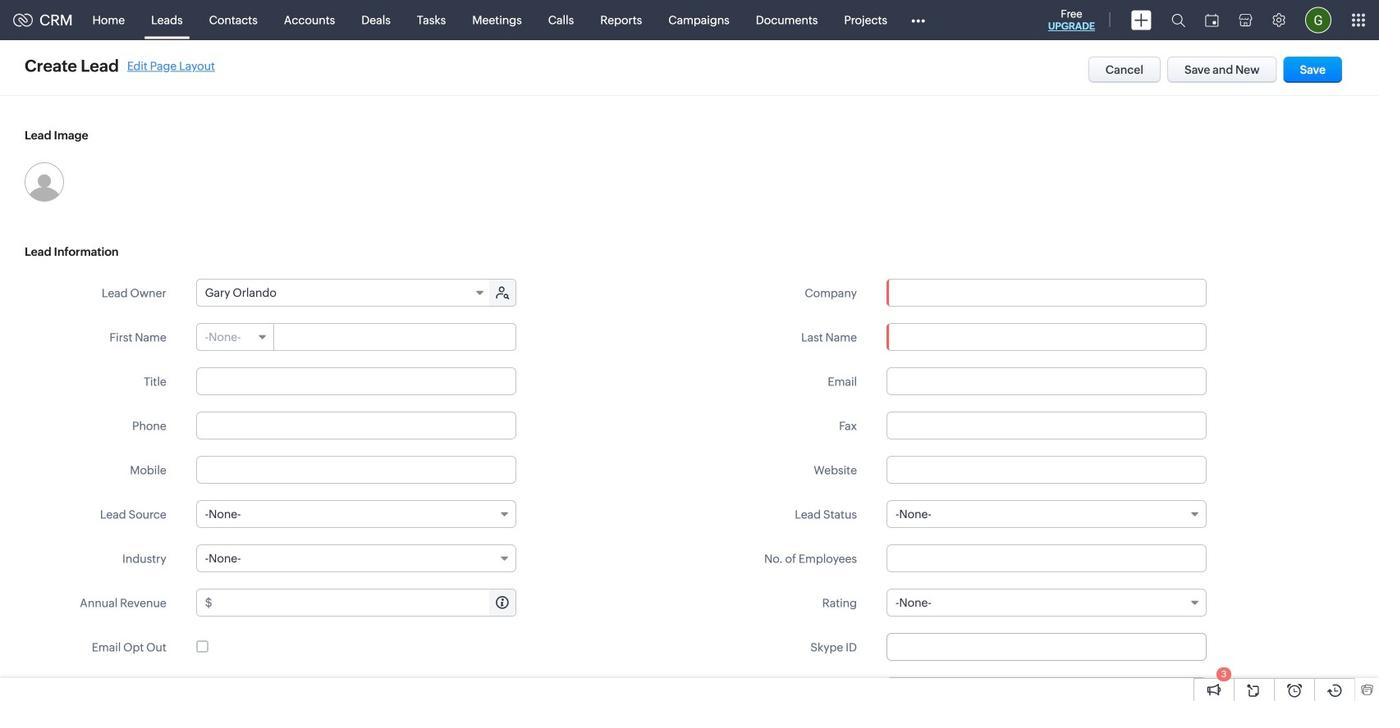 Task type: vqa. For each thing, say whether or not it's contained in the screenshot.
image
yes



Task type: locate. For each thing, give the bounding box(es) containing it.
create menu image
[[1131, 10, 1152, 30]]

None text field
[[275, 324, 515, 351], [196, 456, 516, 484], [887, 456, 1207, 484], [275, 324, 515, 351], [196, 456, 516, 484], [887, 456, 1207, 484]]

search image
[[1171, 13, 1185, 27]]

None field
[[197, 280, 491, 306], [887, 280, 1206, 306], [197, 324, 274, 351], [196, 501, 516, 529], [887, 501, 1207, 529], [196, 545, 516, 573], [887, 589, 1207, 617], [197, 280, 491, 306], [887, 280, 1206, 306], [197, 324, 274, 351], [196, 501, 516, 529], [887, 501, 1207, 529], [196, 545, 516, 573], [887, 589, 1207, 617]]

None text field
[[887, 280, 1206, 306], [887, 323, 1207, 351], [196, 368, 516, 396], [887, 368, 1207, 396], [196, 412, 516, 440], [887, 412, 1207, 440], [887, 545, 1207, 573], [215, 590, 515, 617], [887, 634, 1207, 662], [887, 678, 1207, 702], [887, 280, 1206, 306], [887, 323, 1207, 351], [196, 368, 516, 396], [887, 368, 1207, 396], [196, 412, 516, 440], [887, 412, 1207, 440], [887, 545, 1207, 573], [215, 590, 515, 617], [887, 634, 1207, 662], [887, 678, 1207, 702]]

calendar image
[[1205, 14, 1219, 27]]

search element
[[1162, 0, 1195, 40]]



Task type: describe. For each thing, give the bounding box(es) containing it.
profile image
[[1305, 7, 1332, 33]]

Other Modules field
[[901, 7, 936, 33]]

profile element
[[1295, 0, 1341, 40]]

logo image
[[13, 14, 33, 27]]

create menu element
[[1121, 0, 1162, 40]]

image image
[[25, 163, 64, 202]]



